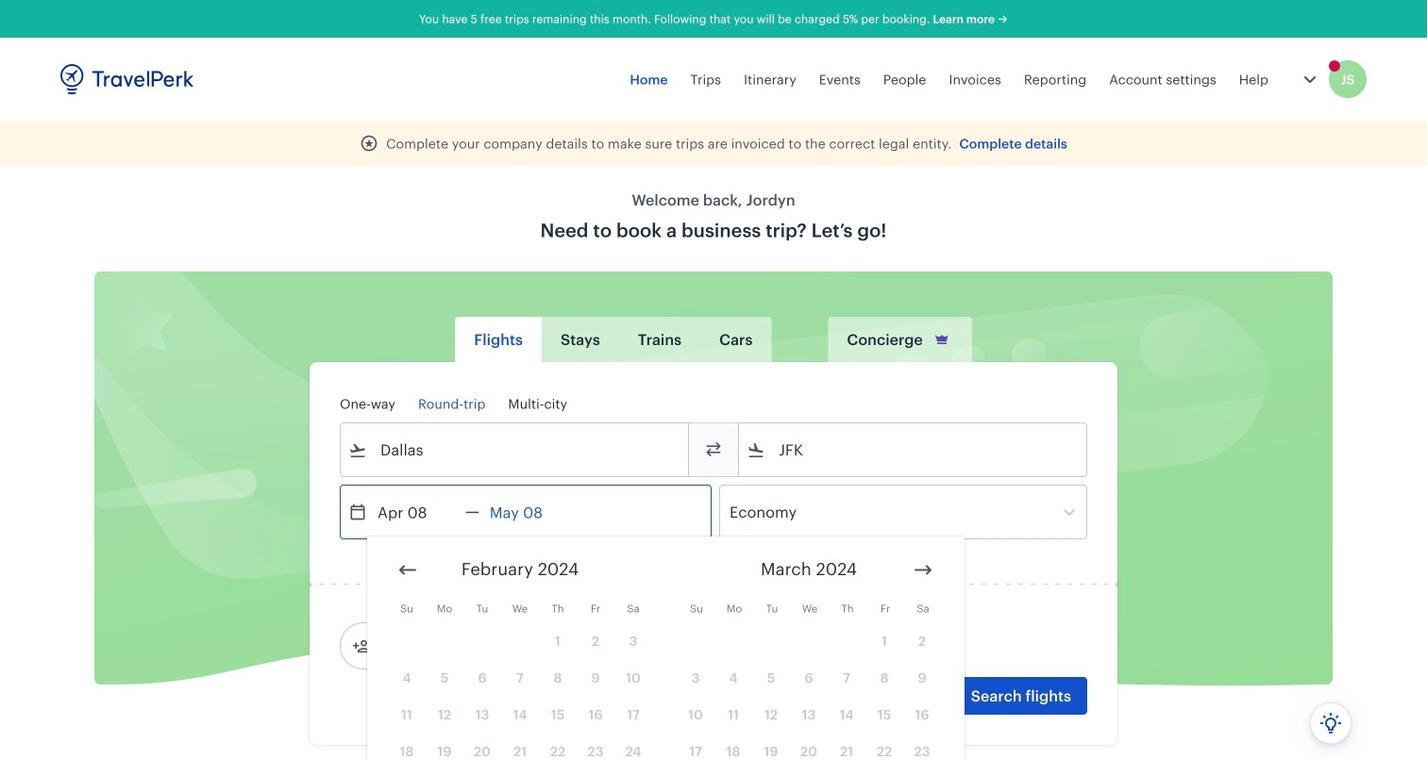 Task type: locate. For each thing, give the bounding box(es) containing it.
From search field
[[367, 435, 664, 465]]

Add first traveler search field
[[371, 631, 567, 662]]

move forward to switch to the next month. image
[[912, 559, 935, 582]]

To search field
[[766, 435, 1062, 465]]



Task type: vqa. For each thing, say whether or not it's contained in the screenshot.
the Add first traveler "search box"
yes



Task type: describe. For each thing, give the bounding box(es) containing it.
Depart text field
[[367, 486, 465, 539]]

Return text field
[[479, 486, 577, 539]]

move backward to switch to the previous month. image
[[396, 559, 419, 582]]

calendar application
[[367, 537, 1427, 760]]



